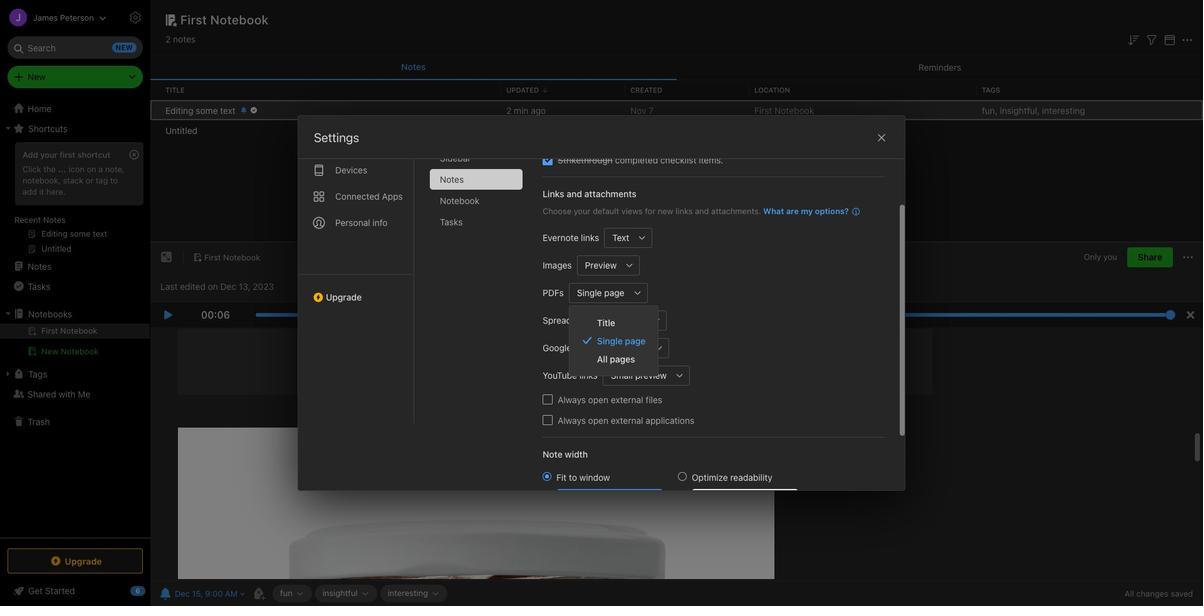 Task type: locate. For each thing, give the bounding box(es) containing it.
Always open external applications checkbox
[[543, 415, 553, 425]]

note
[[543, 449, 563, 460]]

0 vertical spatial settings
[[158, 12, 190, 22]]

tree
[[0, 98, 150, 538]]

first notebook inside button
[[204, 252, 260, 262]]

the
[[43, 164, 56, 174]]

0 horizontal spatial on
[[87, 164, 96, 174]]

0 vertical spatial all
[[597, 354, 608, 364]]

1 vertical spatial 2
[[506, 105, 512, 116]]

2 open from the top
[[588, 415, 609, 426]]

1 vertical spatial upgrade button
[[8, 549, 143, 574]]

0 vertical spatial title
[[165, 86, 185, 94]]

row group
[[150, 100, 1203, 140]]

0 vertical spatial interesting
[[1042, 105, 1085, 116]]

first down the location
[[754, 105, 772, 116]]

tasks down notebook tab
[[440, 217, 463, 227]]

1 horizontal spatial to
[[569, 472, 577, 483]]

new notebook
[[41, 347, 99, 357]]

0 vertical spatial your
[[40, 150, 58, 160]]

editing some text
[[165, 105, 236, 116]]

1 vertical spatial interesting
[[388, 589, 428, 599]]

1 horizontal spatial settings
[[314, 130, 359, 145]]

0 vertical spatial to
[[110, 175, 118, 185]]

fun,
[[982, 105, 998, 116]]

on inside icon on a note, notebook, stack or tag to add it here.
[[87, 164, 96, 174]]

open for always open external files
[[588, 394, 609, 405]]

None search field
[[16, 36, 134, 59]]

settings up 2 notes
[[158, 12, 190, 22]]

1 vertical spatial to
[[569, 472, 577, 483]]

single inside button
[[577, 288, 602, 298]]

0 vertical spatial first
[[180, 13, 207, 27]]

new up home
[[28, 71, 46, 82]]

or
[[86, 175, 93, 185]]

it
[[39, 187, 44, 197]]

and left the attachments.
[[695, 206, 709, 216]]

0 vertical spatial open
[[588, 394, 609, 405]]

1 horizontal spatial upgrade button
[[298, 274, 414, 308]]

tags up 'shared'
[[28, 369, 47, 379]]

tasks
[[440, 217, 463, 227], [28, 281, 50, 292]]

your for first
[[40, 150, 58, 160]]

0 horizontal spatial all
[[597, 354, 608, 364]]

shared
[[28, 389, 56, 399]]

Choose default view option for Spreadsheets field
[[603, 311, 667, 331]]

always right always open external files checkbox
[[558, 394, 586, 405]]

first
[[180, 13, 207, 27], [754, 105, 772, 116], [204, 252, 221, 262]]

expand note image
[[159, 250, 174, 265]]

always open external applications
[[558, 415, 694, 426]]

add tag image
[[251, 587, 266, 602]]

connected
[[335, 191, 380, 202]]

option group
[[543, 471, 798, 551]]

1 vertical spatial new
[[41, 347, 59, 357]]

0 vertical spatial upgrade
[[326, 292, 362, 303]]

interesting
[[1042, 105, 1085, 116], [388, 589, 428, 599]]

new inside "popup button"
[[28, 71, 46, 82]]

notebook inside notebook tab
[[440, 196, 480, 206]]

title inside dropdown list menu
[[597, 317, 615, 328]]

1 horizontal spatial tags
[[982, 86, 1000, 94]]

links left text "button"
[[581, 232, 599, 243]]

to inside icon on a note, notebook, stack or tag to add it here.
[[110, 175, 118, 185]]

1 vertical spatial tasks
[[28, 281, 50, 292]]

first
[[60, 150, 75, 160]]

single page inside button
[[577, 288, 624, 298]]

nov 7
[[630, 105, 654, 116]]

0 vertical spatial and
[[567, 189, 582, 199]]

add
[[23, 187, 37, 197]]

links right new
[[676, 206, 693, 216]]

insightful button
[[315, 585, 377, 603]]

1 horizontal spatial upgrade
[[326, 292, 362, 303]]

single page down preview
[[577, 288, 624, 298]]

1 vertical spatial single
[[597, 336, 623, 346]]

my
[[801, 206, 813, 216]]

new inside button
[[41, 347, 59, 357]]

to right fit
[[569, 472, 577, 483]]

open for always open external applications
[[588, 415, 609, 426]]

Choose default view option for Evernote links field
[[604, 228, 653, 248]]

cell inside tree
[[0, 324, 150, 339]]

icon
[[69, 164, 85, 174]]

1 external from the top
[[611, 394, 643, 405]]

1 vertical spatial upgrade
[[65, 556, 102, 567]]

all for all changes saved
[[1125, 589, 1134, 599]]

external up always open external applications
[[611, 394, 643, 405]]

settings inside tooltip
[[158, 12, 190, 22]]

page down choose default view option for spreadsheets field
[[625, 336, 646, 346]]

and right links
[[567, 189, 582, 199]]

page inside button
[[604, 288, 624, 298]]

last edited on dec 13, 2023
[[160, 281, 274, 292]]

readability
[[730, 472, 772, 483]]

0 horizontal spatial your
[[40, 150, 58, 160]]

0 vertical spatial always
[[558, 394, 586, 405]]

1 horizontal spatial and
[[695, 206, 709, 216]]

notes button
[[150, 55, 677, 80]]

open up always open external applications
[[588, 394, 609, 405]]

notes link
[[0, 256, 150, 276]]

shared with me link
[[0, 384, 150, 404]]

settings up devices
[[314, 130, 359, 145]]

all for all pages
[[597, 354, 608, 364]]

0 horizontal spatial tags
[[28, 369, 47, 379]]

0 horizontal spatial and
[[567, 189, 582, 199]]

notes tab
[[430, 169, 523, 190]]

1 horizontal spatial on
[[208, 281, 218, 292]]

Note Editor text field
[[150, 328, 1203, 581]]

fit
[[556, 472, 567, 483]]

first notebook up dec
[[204, 252, 260, 262]]

min
[[514, 105, 529, 116]]

0 vertical spatial tasks
[[440, 217, 463, 227]]

1 vertical spatial external
[[611, 415, 643, 426]]

images
[[543, 260, 572, 271]]

options?
[[815, 206, 849, 216]]

new for new notebook
[[41, 347, 59, 357]]

0 vertical spatial 2
[[165, 34, 171, 44]]

small
[[611, 370, 633, 381]]

all left changes at the bottom right of the page
[[1125, 589, 1134, 599]]

tags up fun,
[[982, 86, 1000, 94]]

your inside group
[[40, 150, 58, 160]]

width
[[565, 449, 588, 460]]

settings
[[158, 12, 190, 22], [314, 130, 359, 145]]

on left a at the left top of the page
[[87, 164, 96, 174]]

tasks inside tab
[[440, 217, 463, 227]]

0 vertical spatial tags
[[982, 86, 1000, 94]]

new notebook group
[[0, 324, 150, 364]]

share button
[[1127, 248, 1173, 268]]

1 vertical spatial title
[[597, 317, 615, 328]]

saved
[[1171, 589, 1193, 599]]

tree containing home
[[0, 98, 150, 538]]

external down always open external files
[[611, 415, 643, 426]]

tags button
[[0, 364, 150, 384]]

small preview
[[611, 370, 667, 381]]

0 horizontal spatial 2
[[165, 34, 171, 44]]

to down 'note,'
[[110, 175, 118, 185]]

tasks up notebooks
[[28, 281, 50, 292]]

single down preview button
[[577, 288, 602, 298]]

0 horizontal spatial upgrade button
[[8, 549, 143, 574]]

first notebook button
[[189, 249, 265, 266]]

0 vertical spatial new
[[28, 71, 46, 82]]

single page inside dropdown list menu
[[597, 336, 646, 346]]

expand tags image
[[3, 369, 13, 379]]

all inside note window element
[[1125, 589, 1134, 599]]

all pages link
[[570, 350, 658, 368]]

items.
[[699, 155, 723, 165]]

info
[[373, 217, 388, 228]]

1 vertical spatial page
[[625, 336, 646, 346]]

1 vertical spatial first
[[754, 105, 772, 116]]

2 left min
[[506, 105, 512, 116]]

cell
[[0, 324, 150, 339]]

Choose default view option for Images field
[[577, 255, 640, 275]]

all left pages on the right of page
[[597, 354, 608, 364]]

strikethrough
[[558, 155, 613, 165]]

title up single page link on the bottom of page
[[597, 317, 615, 328]]

0 vertical spatial on
[[87, 164, 96, 174]]

1 horizontal spatial title
[[597, 317, 615, 328]]

preview
[[635, 370, 667, 381]]

2 external from the top
[[611, 415, 643, 426]]

external
[[611, 394, 643, 405], [611, 415, 643, 426]]

on left dec
[[208, 281, 218, 292]]

1 horizontal spatial interesting
[[1042, 105, 1085, 116]]

group
[[0, 138, 150, 261]]

2 vertical spatial first
[[204, 252, 221, 262]]

1 vertical spatial open
[[588, 415, 609, 426]]

upgrade
[[326, 292, 362, 303], [65, 556, 102, 567]]

notebook inside new notebook button
[[61, 347, 99, 357]]

tab list containing devices
[[298, 93, 414, 424]]

single page link
[[570, 332, 658, 350]]

title up the editing at the left
[[165, 86, 185, 94]]

note,
[[105, 164, 124, 174]]

0 horizontal spatial page
[[604, 288, 624, 298]]

your up the at left
[[40, 150, 58, 160]]

0 horizontal spatial title
[[165, 86, 185, 94]]

always right always open external applications option
[[558, 415, 586, 426]]

notes
[[173, 34, 196, 44]]

1 vertical spatial your
[[574, 206, 591, 216]]

links
[[676, 206, 693, 216], [581, 232, 599, 243], [597, 343, 616, 353], [579, 370, 598, 381]]

1 horizontal spatial tasks
[[440, 217, 463, 227]]

0 vertical spatial page
[[604, 288, 624, 298]]

a
[[98, 164, 103, 174]]

2 always from the top
[[558, 415, 586, 426]]

1 horizontal spatial page
[[625, 336, 646, 346]]

first up last edited on dec 13, 2023
[[204, 252, 221, 262]]

first notebook up notes
[[180, 13, 269, 27]]

1 horizontal spatial your
[[574, 206, 591, 216]]

1 horizontal spatial all
[[1125, 589, 1134, 599]]

0 vertical spatial single page
[[577, 288, 624, 298]]

1 vertical spatial always
[[558, 415, 586, 426]]

tag
[[96, 175, 108, 185]]

page down preview field on the top of the page
[[604, 288, 624, 298]]

0 horizontal spatial to
[[110, 175, 118, 185]]

tab list for choose your default views for new links and attachments.
[[430, 105, 533, 424]]

interesting button
[[380, 585, 447, 603]]

notes inside tab
[[440, 174, 464, 185]]

option group containing fit to window
[[543, 471, 798, 551]]

1 horizontal spatial 2
[[506, 105, 512, 116]]

your down links and attachments
[[574, 206, 591, 216]]

1 always from the top
[[558, 394, 586, 405]]

1 open from the top
[[588, 394, 609, 405]]

external for applications
[[611, 415, 643, 426]]

new for new
[[28, 71, 46, 82]]

0 vertical spatial external
[[611, 394, 643, 405]]

tab list for links and attachments
[[298, 93, 414, 424]]

0 horizontal spatial settings
[[158, 12, 190, 22]]

upgrade button
[[298, 274, 414, 308], [8, 549, 143, 574]]

1 vertical spatial tags
[[28, 369, 47, 379]]

interesting right insightful button
[[388, 589, 428, 599]]

2 vertical spatial first notebook
[[204, 252, 260, 262]]

notebooks
[[28, 309, 72, 319]]

first notebook down the location
[[754, 105, 814, 116]]

interesting right insightful,
[[1042, 105, 1085, 116]]

insightful,
[[1000, 105, 1040, 116]]

your for default
[[574, 206, 591, 216]]

small preview button
[[603, 366, 670, 386]]

1 vertical spatial single page
[[597, 336, 646, 346]]

tab list
[[150, 55, 1203, 80], [298, 93, 414, 424], [430, 105, 533, 424]]

changes
[[1136, 589, 1169, 599]]

1 vertical spatial all
[[1125, 589, 1134, 599]]

0 horizontal spatial upgrade
[[65, 556, 102, 567]]

0 vertical spatial single
[[577, 288, 602, 298]]

links down drive
[[579, 370, 598, 381]]

fun button
[[273, 585, 312, 603]]

Fit to window radio
[[543, 472, 551, 481]]

dec
[[220, 281, 236, 292]]

new up tags button
[[41, 347, 59, 357]]

single down title link
[[597, 336, 623, 346]]

home
[[28, 103, 52, 114]]

1 vertical spatial settings
[[314, 130, 359, 145]]

insightful
[[323, 589, 358, 599]]

0 horizontal spatial tasks
[[28, 281, 50, 292]]

notes
[[401, 61, 426, 72], [440, 174, 464, 185], [43, 215, 66, 225], [28, 261, 52, 272]]

external for files
[[611, 394, 643, 405]]

notes inside button
[[401, 61, 426, 72]]

0 horizontal spatial interesting
[[388, 589, 428, 599]]

all inside all pages link
[[597, 354, 608, 364]]

Search text field
[[16, 36, 134, 59]]

first up notes
[[180, 13, 207, 27]]

devices
[[335, 165, 367, 175]]

fit to window
[[556, 472, 610, 483]]

single page up pages on the right of page
[[597, 336, 646, 346]]

1 vertical spatial on
[[208, 281, 218, 292]]

ago
[[531, 105, 546, 116]]

recent
[[14, 215, 41, 225]]

attachments.
[[711, 206, 761, 216]]

0 vertical spatial upgrade button
[[298, 274, 414, 308]]

open down always open external files
[[588, 415, 609, 426]]

first notebook
[[180, 13, 269, 27], [754, 105, 814, 116], [204, 252, 260, 262]]

2 left notes
[[165, 34, 171, 44]]



Task type: describe. For each thing, give the bounding box(es) containing it.
choose
[[543, 206, 572, 216]]

tasks button
[[0, 276, 150, 296]]

shortcuts button
[[0, 118, 150, 138]]

notebook,
[[23, 175, 61, 185]]

2 for 2 notes
[[165, 34, 171, 44]]

0 vertical spatial first notebook
[[180, 13, 269, 27]]

what
[[763, 206, 784, 216]]

youtube
[[543, 370, 577, 381]]

1 vertical spatial and
[[695, 206, 709, 216]]

shared with me
[[28, 389, 90, 399]]

Choose default view option for Google Drive links field
[[621, 338, 670, 358]]

to inside 'option group'
[[569, 472, 577, 483]]

last
[[160, 281, 178, 292]]

always for always open external files
[[558, 394, 586, 405]]

you
[[1104, 252, 1117, 262]]

editing
[[165, 105, 193, 116]]

1 vertical spatial first notebook
[[754, 105, 814, 116]]

2 for 2 min ago
[[506, 105, 512, 116]]

trash link
[[0, 412, 150, 432]]

me
[[78, 389, 90, 399]]

home link
[[0, 98, 150, 118]]

what are my options?
[[763, 206, 849, 216]]

notebooks link
[[0, 304, 150, 324]]

with
[[59, 389, 76, 399]]

Always open external files checkbox
[[543, 395, 553, 405]]

connected apps
[[335, 191, 403, 202]]

files
[[646, 394, 662, 405]]

text button
[[604, 228, 632, 248]]

note width
[[543, 449, 588, 460]]

7
[[649, 105, 654, 116]]

icon on a note, notebook, stack or tag to add it here.
[[23, 164, 124, 197]]

title link
[[570, 314, 658, 332]]

attachments
[[584, 189, 636, 199]]

new
[[658, 206, 673, 216]]

single inside dropdown list menu
[[597, 336, 623, 346]]

Choose default view option for YouTube links field
[[603, 366, 690, 386]]

always for always open external applications
[[558, 415, 586, 426]]

close image
[[874, 130, 889, 145]]

new notebook button
[[0, 344, 150, 359]]

links
[[543, 189, 564, 199]]

evernote
[[543, 232, 579, 243]]

trash
[[28, 416, 50, 427]]

views
[[621, 206, 643, 216]]

single page button
[[569, 283, 628, 303]]

applications
[[646, 415, 694, 426]]

for
[[645, 206, 656, 216]]

notes inside "link"
[[28, 261, 52, 272]]

created
[[630, 86, 662, 94]]

dropdown list menu
[[570, 314, 658, 368]]

nov
[[630, 105, 646, 116]]

strikethrough completed checklist items.
[[558, 155, 723, 165]]

all pages
[[597, 354, 635, 364]]

some
[[196, 105, 218, 116]]

shortcut
[[77, 150, 110, 160]]

tasks tab
[[430, 212, 523, 232]]

edited
[[180, 281, 206, 292]]

00:06
[[201, 310, 230, 321]]

tags inside tags button
[[28, 369, 47, 379]]

links up all pages
[[597, 343, 616, 353]]

page inside dropdown list menu
[[625, 336, 646, 346]]

always open external files
[[558, 394, 662, 405]]

Select2160 checkbox
[[543, 155, 553, 165]]

on inside note window element
[[208, 281, 218, 292]]

note window element
[[150, 243, 1203, 607]]

preview button
[[577, 255, 620, 275]]

preview
[[585, 260, 617, 271]]

fun, insightful, interesting
[[982, 105, 1085, 116]]

checklist
[[660, 155, 696, 165]]

only
[[1084, 252, 1101, 262]]

youtube links
[[543, 370, 598, 381]]

interesting inside button
[[388, 589, 428, 599]]

group containing add your first shortcut
[[0, 138, 150, 261]]

expand notebooks image
[[3, 309, 13, 319]]

reminders button
[[677, 55, 1203, 80]]

settings tooltip
[[139, 5, 200, 30]]

13,
[[239, 281, 250, 292]]

row group containing editing some text
[[150, 100, 1203, 140]]

new button
[[8, 66, 143, 88]]

fun
[[280, 589, 292, 599]]

updated
[[506, 86, 539, 94]]

untitled
[[165, 125, 197, 136]]

Choose default view option for PDFs field
[[569, 283, 648, 303]]

window
[[579, 472, 610, 483]]

google drive links
[[543, 343, 616, 353]]

pdfs
[[543, 288, 564, 298]]

pages
[[610, 354, 635, 364]]

location
[[754, 86, 790, 94]]

optimize
[[692, 472, 728, 483]]

stack
[[63, 175, 83, 185]]

choose your default views for new links and attachments.
[[543, 206, 761, 216]]

click
[[23, 164, 41, 174]]

settings image
[[128, 10, 143, 25]]

spreadsheets
[[543, 315, 598, 326]]

Optimize readability radio
[[678, 472, 687, 481]]

first inside first notebook button
[[204, 252, 221, 262]]

shortcuts
[[28, 123, 68, 134]]

add
[[23, 150, 38, 160]]

tasks inside button
[[28, 281, 50, 292]]

recent notes
[[14, 215, 66, 225]]

drive
[[574, 343, 595, 353]]

click the ...
[[23, 164, 66, 174]]

untitled button
[[150, 120, 1203, 140]]

notebook inside first notebook button
[[223, 252, 260, 262]]

text
[[220, 105, 236, 116]]

reminders
[[918, 62, 961, 72]]

notes inside group
[[43, 215, 66, 225]]

apps
[[382, 191, 403, 202]]

here.
[[46, 187, 66, 197]]

notebook tab
[[430, 191, 523, 211]]

personal info
[[335, 217, 388, 228]]

text
[[612, 232, 629, 243]]

are
[[786, 206, 799, 216]]

only you
[[1084, 252, 1117, 262]]

add your first shortcut
[[23, 150, 110, 160]]



Task type: vqa. For each thing, say whether or not it's contained in the screenshot.


